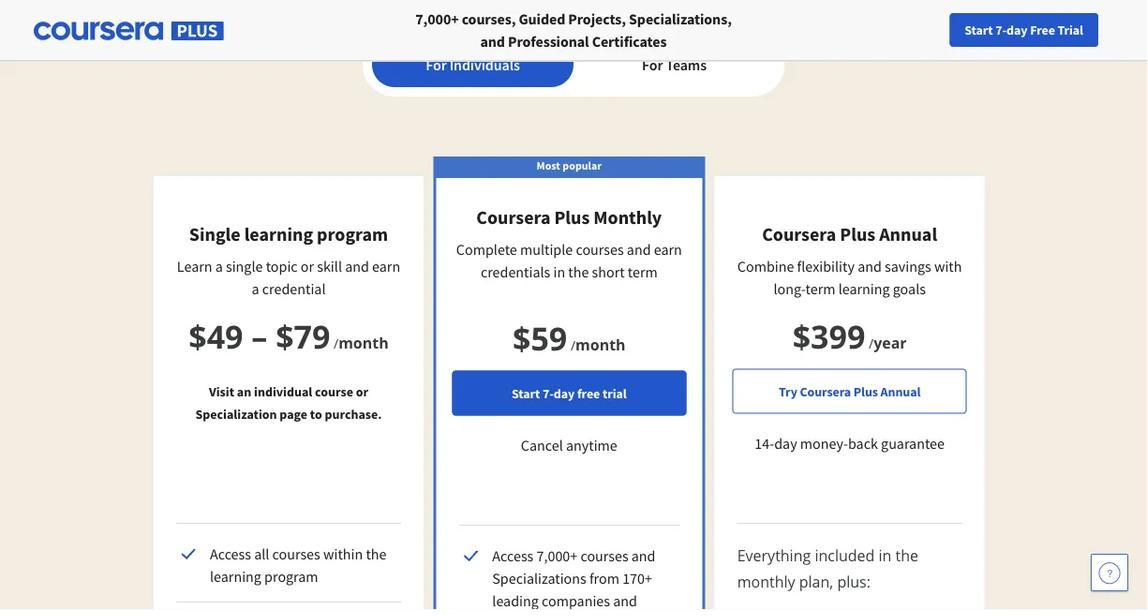 Task type: vqa. For each thing, say whether or not it's contained in the screenshot.
the left 'A'
yes



Task type: describe. For each thing, give the bounding box(es) containing it.
to
[[310, 406, 322, 422]]

long-
[[774, 279, 806, 298]]

everything
[[738, 546, 811, 566]]

170+
[[623, 569, 653, 588]]

an
[[237, 383, 252, 400]]

day for free
[[1007, 22, 1028, 38]]

topic
[[266, 257, 298, 276]]

/ for $399
[[869, 334, 874, 352]]

price comparison tab tab list
[[372, 42, 775, 87]]

term inside combine flexibility and savings with long-term learning goals
[[806, 279, 836, 298]]

specializations
[[493, 569, 587, 588]]

flexibility
[[798, 257, 855, 276]]

courses for multiple
[[576, 240, 624, 259]]

$399
[[793, 314, 866, 358]]

specialization
[[195, 406, 277, 422]]

free
[[1031, 22, 1056, 38]]

start 7-day free trial
[[965, 22, 1084, 38]]

–
[[252, 314, 268, 358]]

free
[[578, 385, 600, 402]]

monthly
[[594, 206, 662, 229]]

start 7-day free trial
[[512, 385, 627, 402]]

$79
[[276, 314, 330, 358]]

0 vertical spatial annual
[[880, 223, 938, 246]]

and inside '7,000+ courses, guided projects, specializations, and professional certificates'
[[481, 32, 505, 51]]

plus for annual
[[840, 223, 876, 246]]

course
[[315, 383, 353, 400]]

companies
[[542, 592, 610, 610]]

skill
[[317, 257, 342, 276]]

plus for monthly
[[555, 206, 590, 229]]

14-
[[755, 435, 775, 453]]

and inside learn a single topic or skill and earn a credential
[[345, 257, 369, 276]]

try
[[779, 383, 798, 400]]

for individuals
[[426, 55, 520, 74]]

try coursera plus annual
[[779, 383, 921, 400]]

trial
[[1058, 22, 1084, 38]]

coursera for coursera plus monthly
[[477, 206, 551, 229]]

for individuals button
[[372, 42, 574, 87]]

and inside access 7,000+ courses and specializations from 170+ leading companies a
[[632, 547, 656, 565]]

coursera for coursera plus annual
[[763, 223, 837, 246]]

7,000+ inside access 7,000+ courses and specializations from 170+ leading companies a
[[537, 547, 578, 565]]

7,000+ inside '7,000+ courses, guided projects, specializations, and professional certificates'
[[416, 9, 459, 28]]

start 7-day free trial button
[[452, 371, 687, 416]]

coursera plus annual
[[763, 223, 938, 246]]

professional
[[508, 32, 589, 51]]

teams
[[666, 55, 707, 74]]

coursera plus monthly
[[477, 206, 662, 229]]

projects,
[[569, 9, 626, 28]]

start for start 7-day free trial
[[965, 22, 994, 38]]

short
[[592, 263, 625, 281]]

or for course
[[356, 383, 369, 400]]

the inside everything included in the monthly plan, plus:
[[896, 546, 919, 566]]

from
[[590, 569, 620, 588]]

access 7,000+ courses and specializations from 170+ leading companies a
[[493, 547, 656, 610]]

help center image
[[1099, 562, 1121, 584]]

program inside "access all courses within the learning program"
[[265, 567, 318, 586]]

2 vertical spatial day
[[775, 435, 798, 453]]

plan,
[[800, 572, 834, 592]]

plus:
[[838, 572, 871, 592]]

7,000+ courses, guided projects, specializations, and professional certificates
[[416, 9, 732, 51]]

$399 / year
[[793, 314, 907, 358]]

individuals
[[450, 55, 520, 74]]

single learning program
[[189, 223, 388, 246]]

month inside $59 / month
[[576, 334, 626, 354]]

learn a single topic or skill and earn a credential
[[177, 257, 401, 298]]

for for for teams
[[642, 55, 663, 74]]

for teams
[[642, 55, 707, 74]]

access for access 7,000+ courses and specializations from 170+ leading companies a
[[493, 547, 534, 565]]

complete multiple courses and earn credentials in the short term
[[457, 240, 682, 281]]

guided
[[519, 9, 566, 28]]

specializations,
[[629, 9, 732, 28]]

day for free
[[554, 385, 575, 402]]

0 vertical spatial a
[[215, 257, 223, 276]]

access for access all courses within the learning program
[[210, 545, 251, 564]]

guarantee
[[882, 435, 945, 453]]

complete
[[457, 240, 517, 259]]

leading
[[493, 592, 539, 610]]



Task type: locate. For each thing, give the bounding box(es) containing it.
courses up short
[[576, 240, 624, 259]]

included
[[815, 546, 875, 566]]

month up course
[[339, 332, 389, 353]]

2 vertical spatial learning
[[210, 567, 262, 586]]

1 horizontal spatial /
[[571, 336, 576, 354]]

or left skill
[[301, 257, 314, 276]]

term down the flexibility
[[806, 279, 836, 298]]

0 vertical spatial start
[[965, 22, 994, 38]]

with
[[935, 257, 963, 276]]

everything included in the monthly plan, plus:
[[738, 546, 919, 592]]

1 vertical spatial annual
[[881, 383, 921, 400]]

0 vertical spatial learning
[[244, 223, 313, 246]]

0 horizontal spatial term
[[628, 263, 658, 281]]

access all courses within the learning program
[[210, 545, 387, 586]]

1 horizontal spatial 7,000+
[[537, 547, 578, 565]]

for for for individuals
[[426, 55, 447, 74]]

program up skill
[[317, 223, 388, 246]]

and up 170+
[[632, 547, 656, 565]]

start
[[965, 22, 994, 38], [512, 385, 540, 402]]

7,000+ left courses,
[[416, 9, 459, 28]]

for left individuals
[[426, 55, 447, 74]]

start 7-day free trial button
[[950, 13, 1099, 47]]

1 horizontal spatial for
[[642, 55, 663, 74]]

or up purchase.
[[356, 383, 369, 400]]

7- right show notifications icon
[[996, 22, 1007, 38]]

1 horizontal spatial day
[[775, 435, 798, 453]]

7-
[[996, 22, 1007, 38], [543, 385, 554, 402]]

program
[[317, 223, 388, 246], [265, 567, 318, 586]]

in inside everything included in the monthly plan, plus:
[[879, 546, 892, 566]]

the
[[569, 263, 589, 281], [366, 545, 387, 564], [896, 546, 919, 566]]

all
[[254, 545, 269, 564]]

cancel anytime
[[521, 437, 618, 455]]

2 horizontal spatial the
[[896, 546, 919, 566]]

month up free
[[576, 334, 626, 354]]

combine flexibility and savings with long-term learning goals
[[738, 257, 963, 298]]

plus up combine flexibility and savings with long-term learning goals
[[840, 223, 876, 246]]

learning inside "access all courses within the learning program"
[[210, 567, 262, 586]]

and right skill
[[345, 257, 369, 276]]

1 vertical spatial in
[[879, 546, 892, 566]]

learning down all
[[210, 567, 262, 586]]

learning down the flexibility
[[839, 279, 890, 298]]

learning
[[244, 223, 313, 246], [839, 279, 890, 298], [210, 567, 262, 586]]

2 horizontal spatial /
[[869, 334, 874, 352]]

and down 'monthly'
[[627, 240, 651, 259]]

show notifications image
[[963, 23, 986, 46]]

plus up multiple
[[555, 206, 590, 229]]

individual
[[254, 383, 313, 400]]

visit
[[209, 383, 234, 400]]

month inside $49 – $79 / month
[[339, 332, 389, 353]]

the inside complete multiple courses and earn credentials in the short term
[[569, 263, 589, 281]]

and down courses,
[[481, 32, 505, 51]]

0 horizontal spatial /
[[334, 334, 339, 352]]

start up cancel
[[512, 385, 540, 402]]

1 vertical spatial program
[[265, 567, 318, 586]]

trial
[[603, 385, 627, 402]]

/ right $399
[[869, 334, 874, 352]]

1 horizontal spatial the
[[569, 263, 589, 281]]

1 horizontal spatial 7-
[[996, 22, 1007, 38]]

1 horizontal spatial start
[[965, 22, 994, 38]]

courses inside access 7,000+ courses and specializations from 170+ leading companies a
[[581, 547, 629, 565]]

0 vertical spatial in
[[554, 263, 566, 281]]

courses,
[[462, 9, 516, 28]]

0 vertical spatial or
[[301, 257, 314, 276]]

1 horizontal spatial earn
[[654, 240, 682, 259]]

0 horizontal spatial in
[[554, 263, 566, 281]]

/ inside $49 – $79 / month
[[334, 334, 339, 352]]

access up specializations
[[493, 547, 534, 565]]

7- left free
[[543, 385, 554, 402]]

term inside complete multiple courses and earn credentials in the short term
[[628, 263, 658, 281]]

0 vertical spatial 7,000+
[[416, 9, 459, 28]]

0 vertical spatial day
[[1007, 22, 1028, 38]]

courses inside "access all courses within the learning program"
[[272, 545, 320, 564]]

1 horizontal spatial month
[[576, 334, 626, 354]]

purchase.
[[325, 406, 382, 422]]

program down all
[[265, 567, 318, 586]]

1 vertical spatial start
[[512, 385, 540, 402]]

plus up back
[[854, 383, 879, 400]]

0 horizontal spatial day
[[554, 385, 575, 402]]

access inside access 7,000+ courses and specializations from 170+ leading companies a
[[493, 547, 534, 565]]

within
[[323, 545, 363, 564]]

0 horizontal spatial 7,000+
[[416, 9, 459, 28]]

/ inside the $399 / year
[[869, 334, 874, 352]]

single
[[189, 223, 241, 246]]

and inside combine flexibility and savings with long-term learning goals
[[858, 257, 882, 276]]

and down coursera plus annual
[[858, 257, 882, 276]]

credentials
[[481, 263, 551, 281]]

courses
[[576, 240, 624, 259], [272, 545, 320, 564], [581, 547, 629, 565]]

/
[[334, 334, 339, 352], [869, 334, 874, 352], [571, 336, 576, 354]]

annual
[[880, 223, 938, 246], [881, 383, 921, 400]]

1 vertical spatial 7-
[[543, 385, 554, 402]]

2 for from the left
[[642, 55, 663, 74]]

the right within
[[366, 545, 387, 564]]

1 horizontal spatial or
[[356, 383, 369, 400]]

combine
[[738, 257, 795, 276]]

start left free
[[965, 22, 994, 38]]

a down single
[[252, 279, 259, 298]]

0 horizontal spatial start
[[512, 385, 540, 402]]

1 vertical spatial 7,000+
[[537, 547, 578, 565]]

anytime
[[566, 437, 618, 455]]

$49
[[189, 314, 243, 358]]

14-day money-back guarantee
[[755, 435, 945, 453]]

and inside complete multiple courses and earn credentials in the short term
[[627, 240, 651, 259]]

earn down 'monthly'
[[654, 240, 682, 259]]

the right the included
[[896, 546, 919, 566]]

earn right skill
[[372, 257, 401, 276]]

7,000+ up specializations
[[537, 547, 578, 565]]

7- inside start 7-day free trial button
[[543, 385, 554, 402]]

year
[[874, 332, 907, 353]]

0 horizontal spatial or
[[301, 257, 314, 276]]

visit an individual course or specialization page to purchase.
[[195, 383, 382, 422]]

money-
[[801, 435, 849, 453]]

1 vertical spatial a
[[252, 279, 259, 298]]

/ right "$79"
[[334, 334, 339, 352]]

7,000+
[[416, 9, 459, 28], [537, 547, 578, 565]]

in inside complete multiple courses and earn credentials in the short term
[[554, 263, 566, 281]]

multiple
[[520, 240, 573, 259]]

credential
[[262, 279, 326, 298]]

courses inside complete multiple courses and earn credentials in the short term
[[576, 240, 624, 259]]

popular
[[563, 158, 602, 173]]

courses for 7,000+
[[581, 547, 629, 565]]

plus
[[555, 206, 590, 229], [840, 223, 876, 246], [854, 383, 879, 400]]

0 vertical spatial program
[[317, 223, 388, 246]]

annual up 'savings'
[[880, 223, 938, 246]]

0 horizontal spatial earn
[[372, 257, 401, 276]]

plus inside button
[[854, 383, 879, 400]]

annual down year
[[881, 383, 921, 400]]

learning up topic
[[244, 223, 313, 246]]

$59 / month
[[513, 316, 626, 360]]

1 horizontal spatial term
[[806, 279, 836, 298]]

monthly
[[738, 572, 796, 592]]

0 horizontal spatial a
[[215, 257, 223, 276]]

cancel
[[521, 437, 563, 455]]

or
[[301, 257, 314, 276], [356, 383, 369, 400]]

for down certificates
[[642, 55, 663, 74]]

1 horizontal spatial access
[[493, 547, 534, 565]]

learning inside combine flexibility and savings with long-term learning goals
[[839, 279, 890, 298]]

/ inside $59 / month
[[571, 336, 576, 354]]

earn inside complete multiple courses and earn credentials in the short term
[[654, 240, 682, 259]]

a right learn
[[215, 257, 223, 276]]

1 horizontal spatial in
[[879, 546, 892, 566]]

in
[[554, 263, 566, 281], [879, 546, 892, 566]]

0 horizontal spatial 7-
[[543, 385, 554, 402]]

access left all
[[210, 545, 251, 564]]

coursera up the flexibility
[[763, 223, 837, 246]]

2 horizontal spatial day
[[1007, 22, 1028, 38]]

most popular
[[537, 158, 602, 173]]

in right the included
[[879, 546, 892, 566]]

$49 – $79 / month
[[189, 314, 389, 358]]

coursera up complete
[[477, 206, 551, 229]]

learn
[[177, 257, 212, 276]]

courses right all
[[272, 545, 320, 564]]

coursera image
[[15, 15, 134, 45]]

coursera right try
[[800, 383, 852, 400]]

courses up 'from'
[[581, 547, 629, 565]]

single
[[226, 257, 263, 276]]

most
[[537, 158, 561, 173]]

coursera
[[477, 206, 551, 229], [763, 223, 837, 246], [800, 383, 852, 400]]

day
[[1007, 22, 1028, 38], [554, 385, 575, 402], [775, 435, 798, 453]]

or inside learn a single topic or skill and earn a credential
[[301, 257, 314, 276]]

earn inside learn a single topic or skill and earn a credential
[[372, 257, 401, 276]]

a
[[215, 257, 223, 276], [252, 279, 259, 298]]

certificates
[[592, 32, 667, 51]]

the left short
[[569, 263, 589, 281]]

month
[[339, 332, 389, 353], [576, 334, 626, 354]]

for teams button
[[574, 42, 775, 87]]

7- inside start 7-day free trial button
[[996, 22, 1007, 38]]

access inside "access all courses within the learning program"
[[210, 545, 251, 564]]

0 horizontal spatial for
[[426, 55, 447, 74]]

0 vertical spatial 7-
[[996, 22, 1007, 38]]

the inside "access all courses within the learning program"
[[366, 545, 387, 564]]

start for start 7-day free trial
[[512, 385, 540, 402]]

for inside for individuals button
[[426, 55, 447, 74]]

try coursera plus annual button
[[733, 369, 967, 414]]

0 horizontal spatial the
[[366, 545, 387, 564]]

courses for all
[[272, 545, 320, 564]]

1 horizontal spatial a
[[252, 279, 259, 298]]

0 horizontal spatial month
[[339, 332, 389, 353]]

7- for free
[[996, 22, 1007, 38]]

back
[[849, 435, 879, 453]]

goals
[[893, 279, 926, 298]]

7- for free
[[543, 385, 554, 402]]

term right short
[[628, 263, 658, 281]]

coursera plus image
[[34, 22, 224, 40]]

1 vertical spatial or
[[356, 383, 369, 400]]

/ right $59
[[571, 336, 576, 354]]

savings
[[885, 257, 932, 276]]

for
[[426, 55, 447, 74], [642, 55, 663, 74]]

annual inside button
[[881, 383, 921, 400]]

0 horizontal spatial access
[[210, 545, 251, 564]]

or inside visit an individual course or specialization page to purchase.
[[356, 383, 369, 400]]

or for topic
[[301, 257, 314, 276]]

in down multiple
[[554, 263, 566, 281]]

$59
[[513, 316, 568, 360]]

/ for $59
[[571, 336, 576, 354]]

1 for from the left
[[426, 55, 447, 74]]

for inside for teams button
[[642, 55, 663, 74]]

page
[[280, 406, 308, 422]]

earn
[[654, 240, 682, 259], [372, 257, 401, 276]]

1 vertical spatial learning
[[839, 279, 890, 298]]

coursera inside button
[[800, 383, 852, 400]]

1 vertical spatial day
[[554, 385, 575, 402]]



